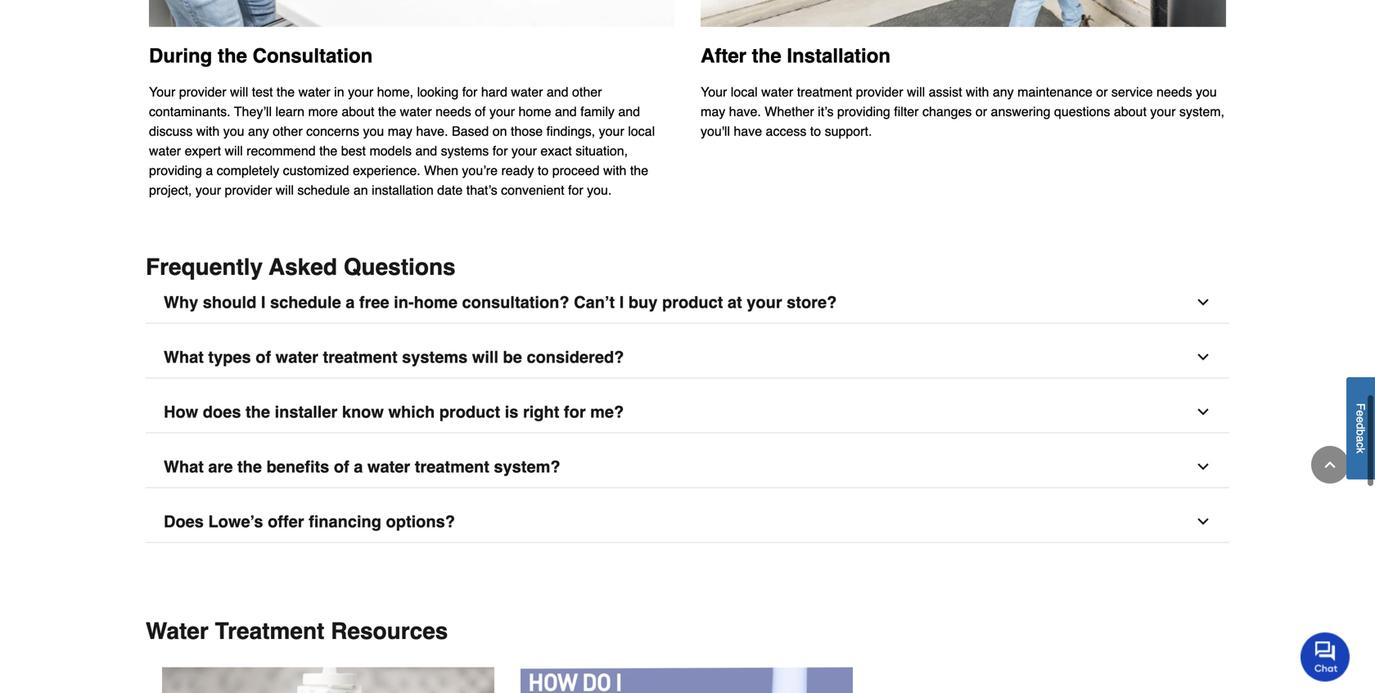 Task type: vqa. For each thing, say whether or not it's contained in the screenshot.
chevron down icon inside THE WHY SHOULD I SCHEDULE A FREE IN-HOME CONSULTATION? CAN'T I BUY PRODUCT AT YOUR STORE? button
yes



Task type: locate. For each thing, give the bounding box(es) containing it.
0 horizontal spatial treatment
[[323, 348, 398, 367]]

1 vertical spatial with
[[196, 124, 220, 139]]

of inside button
[[334, 458, 349, 477]]

treatment inside button
[[415, 458, 489, 477]]

1 vertical spatial to
[[538, 163, 549, 178]]

0 vertical spatial have.
[[729, 104, 761, 119]]

1 horizontal spatial with
[[603, 163, 627, 178]]

providing
[[837, 104, 891, 119], [149, 163, 202, 178]]

1 horizontal spatial home
[[519, 104, 551, 119]]

does
[[203, 403, 241, 422]]

2 what from the top
[[164, 458, 204, 477]]

e up d
[[1355, 411, 1368, 417]]

providing up the project,
[[149, 163, 202, 178]]

what for what types of water treatment systems will be considered?
[[164, 348, 204, 367]]

with right assist
[[966, 85, 989, 100]]

1 vertical spatial schedule
[[270, 293, 341, 312]]

1 horizontal spatial treatment
[[415, 458, 489, 477]]

support.
[[825, 124, 872, 139]]

0 vertical spatial product
[[662, 293, 723, 312]]

for
[[462, 85, 478, 100], [493, 143, 508, 159], [568, 183, 583, 198], [564, 403, 586, 422]]

0 horizontal spatial have.
[[416, 124, 448, 139]]

on
[[493, 124, 507, 139]]

what types of water treatment systems will be considered?
[[164, 348, 624, 367]]

may
[[701, 104, 726, 119], [388, 124, 413, 139]]

water
[[299, 85, 331, 100], [511, 85, 543, 100], [762, 85, 794, 100], [400, 104, 432, 119], [149, 143, 181, 159], [276, 348, 318, 367], [368, 458, 410, 477]]

chevron down image inside what are the benefits of a water treatment system? button
[[1195, 459, 1212, 475]]

1 vertical spatial any
[[248, 124, 269, 139]]

of up based
[[475, 104, 486, 119]]

c
[[1355, 442, 1368, 448]]

1 vertical spatial treatment
[[323, 348, 398, 367]]

of right types
[[256, 348, 271, 367]]

with up the expert
[[196, 124, 220, 139]]

your inside your local water treatment provider will assist with any maintenance or service needs you may have. whether it's providing filter changes or answering questions about your system, you'll have access to support.
[[701, 85, 727, 100]]

2 chevron down image from the top
[[1195, 404, 1212, 421]]

may up you'll
[[701, 104, 726, 119]]

0 vertical spatial may
[[701, 104, 726, 119]]

1 vertical spatial of
[[256, 348, 271, 367]]

needs up system, at top right
[[1157, 85, 1193, 100]]

your down those
[[512, 143, 537, 159]]

a
[[206, 163, 213, 178], [346, 293, 355, 312], [1355, 436, 1368, 442], [354, 458, 363, 477]]

what
[[164, 348, 204, 367], [164, 458, 204, 477]]

0 vertical spatial schedule
[[298, 183, 350, 198]]

1 vertical spatial or
[[976, 104, 987, 119]]

0 vertical spatial to
[[810, 124, 821, 139]]

2 horizontal spatial of
[[475, 104, 486, 119]]

your right in
[[348, 85, 374, 100]]

1 your from the left
[[149, 85, 175, 100]]

systems
[[441, 143, 489, 159], [402, 348, 468, 367]]

2 vertical spatial of
[[334, 458, 349, 477]]

will left be
[[472, 348, 499, 367]]

systems up which
[[402, 348, 468, 367]]

1 horizontal spatial may
[[701, 104, 726, 119]]

during the consultation
[[149, 45, 373, 67]]

0 vertical spatial with
[[966, 85, 989, 100]]

2 horizontal spatial treatment
[[797, 85, 853, 100]]

0 vertical spatial what
[[164, 348, 204, 367]]

k
[[1355, 448, 1368, 454]]

system?
[[494, 458, 560, 477]]

you.
[[587, 183, 612, 198]]

a down the expert
[[206, 163, 213, 178]]

local
[[731, 85, 758, 100], [628, 124, 655, 139]]

have.
[[729, 104, 761, 119], [416, 124, 448, 139]]

0 vertical spatial treatment
[[797, 85, 853, 100]]

will down customized
[[276, 183, 294, 198]]

you up models
[[363, 124, 384, 139]]

hard
[[481, 85, 507, 100]]

0 horizontal spatial may
[[388, 124, 413, 139]]

0 horizontal spatial providing
[[149, 163, 202, 178]]

the down concerns
[[319, 143, 338, 159]]

1 horizontal spatial local
[[731, 85, 758, 100]]

treatment up the options?
[[415, 458, 489, 477]]

1 chevron down image from the top
[[1195, 295, 1212, 311]]

f
[[1355, 404, 1368, 411]]

treatment up it's
[[797, 85, 853, 100]]

provider
[[179, 85, 226, 100], [856, 85, 903, 100], [225, 183, 272, 198]]

2 vertical spatial treatment
[[415, 458, 489, 477]]

to up convenient
[[538, 163, 549, 178]]

of inside 'button'
[[256, 348, 271, 367]]

with
[[966, 85, 989, 100], [196, 124, 220, 139], [603, 163, 627, 178]]

1 vertical spatial may
[[388, 124, 413, 139]]

other up family
[[572, 85, 602, 100]]

treatment up 'know'
[[323, 348, 398, 367]]

what inside button
[[164, 458, 204, 477]]

1 vertical spatial have.
[[416, 124, 448, 139]]

1 horizontal spatial or
[[1096, 85, 1108, 100]]

or
[[1096, 85, 1108, 100], [976, 104, 987, 119]]

local right findings,
[[628, 124, 655, 139]]

1 horizontal spatial any
[[993, 85, 1014, 100]]

0 vertical spatial needs
[[1157, 85, 1193, 100]]

you down they'll
[[223, 124, 244, 139]]

1 vertical spatial providing
[[149, 163, 202, 178]]

1 horizontal spatial needs
[[1157, 85, 1193, 100]]

systems down based
[[441, 143, 489, 159]]

a left the free
[[346, 293, 355, 312]]

1 horizontal spatial of
[[334, 458, 349, 477]]

1 about from the left
[[342, 104, 374, 119]]

have. inside your local water treatment provider will assist with any maintenance or service needs you may have. whether it's providing filter changes or answering questions about your system, you'll have access to support.
[[729, 104, 761, 119]]

or right changes
[[976, 104, 987, 119]]

will
[[230, 85, 248, 100], [907, 85, 925, 100], [225, 143, 243, 159], [276, 183, 294, 198], [472, 348, 499, 367]]

water up whether
[[762, 85, 794, 100]]

0 vertical spatial other
[[572, 85, 602, 100]]

your right at
[[747, 293, 782, 312]]

any inside your provider will test the water in your home, looking for hard water and other contaminants. they'll learn more about the water needs of your home and family and discuss with you any other concerns you may have. based on those findings, your local water expert will recommend the best models and systems for your exact situation, providing a completely customized experience. when you're ready to proceed with the project, your provider will schedule an installation date that's convenient for you.
[[248, 124, 269, 139]]

2 vertical spatial chevron down image
[[1195, 514, 1212, 530]]

types
[[208, 348, 251, 367]]

1 vertical spatial what
[[164, 458, 204, 477]]

2 about from the left
[[1114, 104, 1147, 119]]

chevron down image for considered?
[[1195, 349, 1212, 366]]

about down in
[[342, 104, 374, 119]]

water right the hard
[[511, 85, 543, 100]]

with inside your local water treatment provider will assist with any maintenance or service needs you may have. whether it's providing filter changes or answering questions about your system, you'll have access to support.
[[966, 85, 989, 100]]

home inside your provider will test the water in your home, looking for hard water and other contaminants. they'll learn more about the water needs of your home and family and discuss with you any other concerns you may have. based on those findings, your local water expert will recommend the best models and systems for your exact situation, providing a completely customized experience. when you're ready to proceed with the project, your provider will schedule an installation date that's convenient for you.
[[519, 104, 551, 119]]

installation
[[372, 183, 434, 198]]

b
[[1355, 430, 1368, 436]]

home down 'questions'
[[414, 293, 458, 312]]

home up those
[[519, 104, 551, 119]]

schedule inside button
[[270, 293, 341, 312]]

2 horizontal spatial with
[[966, 85, 989, 100]]

convenient
[[501, 183, 565, 198]]

with down situation, at the top of the page
[[603, 163, 627, 178]]

which
[[388, 403, 435, 422]]

your inside your provider will test the water in your home, looking for hard water and other contaminants. they'll learn more about the water needs of your home and family and discuss with you any other concerns you may have. based on those findings, your local water expert will recommend the best models and systems for your exact situation, providing a completely customized experience. when you're ready to proceed with the project, your provider will schedule an installation date that's convenient for you.
[[149, 85, 175, 100]]

2 your from the left
[[701, 85, 727, 100]]

chevron down image for why should i schedule a free in-home consultation? can't i buy product at your store?
[[1195, 295, 1212, 311]]

1 horizontal spatial to
[[810, 124, 821, 139]]

me?
[[590, 403, 624, 422]]

a video showing how to shut off your home's water supply. image
[[521, 668, 853, 693]]

1 horizontal spatial have.
[[729, 104, 761, 119]]

water inside your local water treatment provider will assist with any maintenance or service needs you may have. whether it's providing filter changes or answering questions about your system, you'll have access to support.
[[762, 85, 794, 100]]

0 vertical spatial local
[[731, 85, 758, 100]]

of
[[475, 104, 486, 119], [256, 348, 271, 367], [334, 458, 349, 477]]

will up filter
[[907, 85, 925, 100]]

should
[[203, 293, 257, 312]]

for inside button
[[564, 403, 586, 422]]

chevron down image inside why should i schedule a free in-home consultation? can't i buy product at your store? button
[[1195, 295, 1212, 311]]

your for after the installation
[[701, 85, 727, 100]]

scroll to top element
[[1312, 446, 1349, 484]]

1 horizontal spatial providing
[[837, 104, 891, 119]]

provider up filter
[[856, 85, 903, 100]]

date
[[437, 183, 463, 198]]

may inside your local water treatment provider will assist with any maintenance or service needs you may have. whether it's providing filter changes or answering questions about your system, you'll have access to support.
[[701, 104, 726, 119]]

1 vertical spatial chevron down image
[[1195, 404, 1212, 421]]

may up models
[[388, 124, 413, 139]]

the right "does"
[[246, 403, 270, 422]]

will up completely
[[225, 143, 243, 159]]

2 chevron down image from the top
[[1195, 459, 1212, 475]]

what left are
[[164, 458, 204, 477]]

test
[[252, 85, 273, 100]]

chevron down image inside what types of water treatment systems will be considered? 'button'
[[1195, 349, 1212, 366]]

1 horizontal spatial your
[[701, 85, 727, 100]]

maintenance
[[1018, 85, 1093, 100]]

1 vertical spatial chevron down image
[[1195, 459, 1212, 475]]

local up have
[[731, 85, 758, 100]]

any
[[993, 85, 1014, 100], [248, 124, 269, 139]]

you'll
[[701, 124, 730, 139]]

exact
[[541, 143, 572, 159]]

you up system, at top right
[[1196, 85, 1217, 100]]

1 vertical spatial systems
[[402, 348, 468, 367]]

learn
[[275, 104, 305, 119]]

product left at
[[662, 293, 723, 312]]

provider inside your local water treatment provider will assist with any maintenance or service needs you may have. whether it's providing filter changes or answering questions about your system, you'll have access to support.
[[856, 85, 903, 100]]

0 horizontal spatial to
[[538, 163, 549, 178]]

your down service
[[1151, 104, 1176, 119]]

customized
[[283, 163, 349, 178]]

0 vertical spatial providing
[[837, 104, 891, 119]]

have. inside your provider will test the water in your home, looking for hard water and other contaminants. they'll learn more about the water needs of your home and family and discuss with you any other concerns you may have. based on those findings, your local water expert will recommend the best models and systems for your exact situation, providing a completely customized experience. when you're ready to proceed with the project, your provider will schedule an installation date that's convenient for you.
[[416, 124, 448, 139]]

completely
[[217, 163, 279, 178]]

3 chevron down image from the top
[[1195, 514, 1212, 530]]

an
[[354, 183, 368, 198]]

any up the answering
[[993, 85, 1014, 100]]

i right should
[[261, 293, 266, 312]]

you're
[[462, 163, 498, 178]]

e up b
[[1355, 417, 1368, 423]]

a inside your provider will test the water in your home, looking for hard water and other contaminants. they'll learn more about the water needs of your home and family and discuss with you any other concerns you may have. based on those findings, your local water expert will recommend the best models and systems for your exact situation, providing a completely customized experience. when you're ready to proceed with the project, your provider will schedule an installation date that's convenient for you.
[[206, 163, 213, 178]]

how does the installer know which product is right for me? button
[[146, 392, 1230, 434]]

1 vertical spatial home
[[414, 293, 458, 312]]

or up questions
[[1096, 85, 1108, 100]]

the right proceed
[[630, 163, 649, 178]]

based
[[452, 124, 489, 139]]

e
[[1355, 411, 1368, 417], [1355, 417, 1368, 423]]

does lowe's offer financing options?
[[164, 513, 455, 532]]

product left is
[[439, 403, 500, 422]]

after
[[701, 45, 747, 67]]

expert
[[185, 143, 221, 159]]

will left 'test'
[[230, 85, 248, 100]]

0 vertical spatial chevron down image
[[1195, 295, 1212, 311]]

schedule down customized
[[298, 183, 350, 198]]

water inside 'button'
[[276, 348, 318, 367]]

have. up have
[[729, 104, 761, 119]]

other down learn
[[273, 124, 303, 139]]

0 horizontal spatial product
[[439, 403, 500, 422]]

0 horizontal spatial local
[[628, 124, 655, 139]]

home inside button
[[414, 293, 458, 312]]

your
[[348, 85, 374, 100], [490, 104, 515, 119], [1151, 104, 1176, 119], [599, 124, 624, 139], [512, 143, 537, 159], [196, 183, 221, 198], [747, 293, 782, 312]]

for down proceed
[[568, 183, 583, 198]]

schedule down the 'asked'
[[270, 293, 341, 312]]

after the installation
[[701, 45, 891, 67]]

at
[[728, 293, 742, 312]]

local inside your local water treatment provider will assist with any maintenance or service needs you may have. whether it's providing filter changes or answering questions about your system, you'll have access to support.
[[731, 85, 758, 100]]

0 horizontal spatial or
[[976, 104, 987, 119]]

the
[[218, 45, 247, 67], [752, 45, 782, 67], [277, 85, 295, 100], [378, 104, 396, 119], [319, 143, 338, 159], [630, 163, 649, 178], [246, 403, 270, 422], [237, 458, 262, 477]]

chevron down image inside how does the installer know which product is right for me? button
[[1195, 404, 1212, 421]]

1 what from the top
[[164, 348, 204, 367]]

1 horizontal spatial other
[[572, 85, 602, 100]]

assist
[[929, 85, 962, 100]]

1 vertical spatial other
[[273, 124, 303, 139]]

0 horizontal spatial about
[[342, 104, 374, 119]]

providing up support.
[[837, 104, 891, 119]]

water up installer
[[276, 348, 318, 367]]

0 horizontal spatial other
[[273, 124, 303, 139]]

about
[[342, 104, 374, 119], [1114, 104, 1147, 119]]

recommend
[[247, 143, 316, 159]]

0 vertical spatial systems
[[441, 143, 489, 159]]

what for what are the benefits of a water treatment system?
[[164, 458, 204, 477]]

have. left based
[[416, 124, 448, 139]]

a man pointing out something under the kitchen sink to the female homeowner. image
[[149, 0, 675, 27]]

local inside your provider will test the water in your home, looking for hard water and other contaminants. they'll learn more about the water needs of your home and family and discuss with you any other concerns you may have. based on those findings, your local water expert will recommend the best models and systems for your exact situation, providing a completely customized experience. when you're ready to proceed with the project, your provider will schedule an installation date that's convenient for you.
[[628, 124, 655, 139]]

your up situation, at the top of the page
[[599, 124, 624, 139]]

the right are
[[237, 458, 262, 477]]

any inside your local water treatment provider will assist with any maintenance or service needs you may have. whether it's providing filter changes or answering questions about your system, you'll have access to support.
[[993, 85, 1014, 100]]

the down home,
[[378, 104, 396, 119]]

any down they'll
[[248, 124, 269, 139]]

of right benefits
[[334, 458, 349, 477]]

what types of water treatment systems will be considered? button
[[146, 337, 1230, 379]]

2 horizontal spatial you
[[1196, 85, 1217, 100]]

what inside 'button'
[[164, 348, 204, 367]]

your down after
[[701, 85, 727, 100]]

changes
[[923, 104, 972, 119]]

home
[[519, 104, 551, 119], [414, 293, 458, 312]]

1 horizontal spatial i
[[620, 293, 624, 312]]

they'll
[[234, 104, 272, 119]]

for left me?
[[564, 403, 586, 422]]

0 horizontal spatial home
[[414, 293, 458, 312]]

chevron down image
[[1195, 295, 1212, 311], [1195, 459, 1212, 475]]

0 horizontal spatial any
[[248, 124, 269, 139]]

1 horizontal spatial about
[[1114, 104, 1147, 119]]

for down on
[[493, 143, 508, 159]]

about down service
[[1114, 104, 1147, 119]]

i left buy
[[620, 293, 624, 312]]

0 vertical spatial any
[[993, 85, 1014, 100]]

provider up contaminants.
[[179, 85, 226, 100]]

how does the installer know which product is right for me?
[[164, 403, 624, 422]]

0 horizontal spatial of
[[256, 348, 271, 367]]

your up contaminants.
[[149, 85, 175, 100]]

free
[[359, 293, 389, 312]]

a down 'know'
[[354, 458, 363, 477]]

1 i from the left
[[261, 293, 266, 312]]

0 vertical spatial home
[[519, 104, 551, 119]]

1 chevron down image from the top
[[1195, 349, 1212, 366]]

1 vertical spatial product
[[439, 403, 500, 422]]

0 horizontal spatial i
[[261, 293, 266, 312]]

0 horizontal spatial needs
[[436, 104, 471, 119]]

to down it's
[[810, 124, 821, 139]]

treatment inside 'button'
[[323, 348, 398, 367]]

about inside your local water treatment provider will assist with any maintenance or service needs you may have. whether it's providing filter changes or answering questions about your system, you'll have access to support.
[[1114, 104, 1147, 119]]

your
[[149, 85, 175, 100], [701, 85, 727, 100]]

looking
[[417, 85, 459, 100]]

0 vertical spatial chevron down image
[[1195, 349, 1212, 366]]

the inside button
[[237, 458, 262, 477]]

access
[[766, 124, 807, 139]]

chevron down image
[[1195, 349, 1212, 366], [1195, 404, 1212, 421], [1195, 514, 1212, 530]]

other
[[572, 85, 602, 100], [273, 124, 303, 139]]

0 vertical spatial of
[[475, 104, 486, 119]]

benefits
[[267, 458, 329, 477]]

0 horizontal spatial your
[[149, 85, 175, 100]]

water down the how does the installer know which product is right for me?
[[368, 458, 410, 477]]

what left types
[[164, 348, 204, 367]]

contaminants.
[[149, 104, 231, 119]]

your inside button
[[747, 293, 782, 312]]

chevron down image for right
[[1195, 404, 1212, 421]]

1 vertical spatial local
[[628, 124, 655, 139]]

d
[[1355, 423, 1368, 430]]

needs down looking
[[436, 104, 471, 119]]

product inside button
[[662, 293, 723, 312]]

1 horizontal spatial product
[[662, 293, 723, 312]]

1 vertical spatial needs
[[436, 104, 471, 119]]

will inside your local water treatment provider will assist with any maintenance or service needs you may have. whether it's providing filter changes or answering questions about your system, you'll have access to support.
[[907, 85, 925, 100]]

product
[[662, 293, 723, 312], [439, 403, 500, 422]]

are
[[208, 458, 233, 477]]

of inside your provider will test the water in your home, looking for hard water and other contaminants. they'll learn more about the water needs of your home and family and discuss with you any other concerns you may have. based on those findings, your local water expert will recommend the best models and systems for your exact situation, providing a completely customized experience. when you're ready to proceed with the project, your provider will schedule an installation date that's convenient for you.
[[475, 104, 486, 119]]



Task type: describe. For each thing, give the bounding box(es) containing it.
needs inside your local water treatment provider will assist with any maintenance or service needs you may have. whether it's providing filter changes or answering questions about your system, you'll have access to support.
[[1157, 85, 1193, 100]]

asked
[[269, 254, 337, 281]]

more
[[308, 104, 338, 119]]

frequently
[[146, 254, 263, 281]]

0 vertical spatial or
[[1096, 85, 1108, 100]]

in
[[334, 85, 344, 100]]

product inside button
[[439, 403, 500, 422]]

treatment inside your local water treatment provider will assist with any maintenance or service needs you may have. whether it's providing filter changes or answering questions about your system, you'll have access to support.
[[797, 85, 853, 100]]

discuss
[[149, 124, 193, 139]]

project,
[[149, 183, 192, 198]]

1 horizontal spatial you
[[363, 124, 384, 139]]

best
[[341, 143, 366, 159]]

how
[[164, 403, 198, 422]]

2 vertical spatial with
[[603, 163, 627, 178]]

your provider will test the water in your home, looking for hard water and other contaminants. they'll learn more about the water needs of your home and family and discuss with you any other concerns you may have. based on those findings, your local water expert will recommend the best models and systems for your exact situation, providing a completely customized experience. when you're ready to proceed with the project, your provider will schedule an installation date that's convenient for you.
[[149, 85, 655, 198]]

system,
[[1180, 104, 1225, 119]]

consultation
[[253, 45, 373, 67]]

findings,
[[547, 124, 595, 139]]

water inside button
[[368, 458, 410, 477]]

is
[[505, 403, 519, 422]]

installer
[[275, 403, 338, 422]]

treatment
[[215, 619, 325, 645]]

provider down completely
[[225, 183, 272, 198]]

installation
[[787, 45, 891, 67]]

chevron up image
[[1322, 457, 1339, 473]]

for left the hard
[[462, 85, 478, 100]]

the right during
[[218, 45, 247, 67]]

resources
[[331, 619, 448, 645]]

1 e from the top
[[1355, 411, 1368, 417]]

your for during the consultation
[[149, 85, 175, 100]]

questions
[[1054, 104, 1111, 119]]

will inside 'button'
[[472, 348, 499, 367]]

it's
[[818, 104, 834, 119]]

proceed
[[552, 163, 600, 178]]

right
[[523, 403, 560, 422]]

situation,
[[576, 143, 628, 159]]

a inside button
[[346, 293, 355, 312]]

your up on
[[490, 104, 515, 119]]

be
[[503, 348, 522, 367]]

f e e d b a c k
[[1355, 404, 1368, 454]]

when
[[424, 163, 458, 178]]

have
[[734, 124, 762, 139]]

schedule inside your provider will test the water in your home, looking for hard water and other contaminants. they'll learn more about the water needs of your home and family and discuss with you any other concerns you may have. based on those findings, your local water expert will recommend the best models and systems for your exact situation, providing a completely customized experience. when you're ready to proceed with the project, your provider will schedule an installation date that's convenient for you.
[[298, 183, 350, 198]]

a man working on a whole home water treatment system inside a garage. image
[[701, 0, 1226, 27]]

0 horizontal spatial you
[[223, 124, 244, 139]]

does
[[164, 513, 204, 532]]

whether
[[765, 104, 814, 119]]

why
[[164, 293, 198, 312]]

your local water treatment provider will assist with any maintenance or service needs you may have. whether it's providing filter changes or answering questions about your system, you'll have access to support.
[[701, 85, 1225, 139]]

concerns
[[306, 124, 359, 139]]

why should i schedule a free in-home consultation? can't i buy product at your store?
[[164, 293, 837, 312]]

f e e d b a c k button
[[1347, 378, 1375, 480]]

chevron down image for what are the benefits of a water treatment system?
[[1195, 459, 1212, 475]]

filter
[[894, 104, 919, 119]]

service
[[1112, 85, 1153, 100]]

chat invite button image
[[1301, 632, 1351, 682]]

home,
[[377, 85, 414, 100]]

providing inside your local water treatment provider will assist with any maintenance or service needs you may have. whether it's providing filter changes or answering questions about your system, you'll have access to support.
[[837, 104, 891, 119]]

your right the project,
[[196, 183, 221, 198]]

water down home,
[[400, 104, 432, 119]]

considered?
[[527, 348, 624, 367]]

during
[[149, 45, 212, 67]]

may inside your provider will test the water in your home, looking for hard water and other contaminants. they'll learn more about the water needs of your home and family and discuss with you any other concerns you may have. based on those findings, your local water expert will recommend the best models and systems for your exact situation, providing a completely customized experience. when you're ready to proceed with the project, your provider will schedule an installation date that's convenient for you.
[[388, 124, 413, 139]]

a up k
[[1355, 436, 1368, 442]]

models
[[370, 143, 412, 159]]

answering
[[991, 104, 1051, 119]]

does lowe's offer financing options? button
[[146, 502, 1230, 543]]

frequently asked questions
[[146, 254, 456, 281]]

know
[[342, 403, 384, 422]]

options?
[[386, 513, 455, 532]]

your inside your local water treatment provider will assist with any maintenance or service needs you may have. whether it's providing filter changes or answering questions about your system, you'll have access to support.
[[1151, 104, 1176, 119]]

questions
[[344, 254, 456, 281]]

ready
[[501, 163, 534, 178]]

water up more
[[299, 85, 331, 100]]

water treatment resources
[[146, 619, 448, 645]]

2 e from the top
[[1355, 417, 1368, 423]]

about inside your provider will test the water in your home, looking for hard water and other contaminants. they'll learn more about the water needs of your home and family and discuss with you any other concerns you may have. based on those findings, your local water expert will recommend the best models and systems for your exact situation, providing a completely customized experience. when you're ready to proceed with the project, your provider will schedule an installation date that's convenient for you.
[[342, 104, 374, 119]]

can't
[[574, 293, 615, 312]]

0 horizontal spatial with
[[196, 124, 220, 139]]

lowe's
[[208, 513, 263, 532]]

chevron down image inside does lowe's offer financing options? button
[[1195, 514, 1212, 530]]

offer
[[268, 513, 304, 532]]

store?
[[787, 293, 837, 312]]

a water filter and accessories sitting on a kitchen counter. image
[[162, 668, 495, 693]]

2 i from the left
[[620, 293, 624, 312]]

in-
[[394, 293, 414, 312]]

those
[[511, 124, 543, 139]]

water down discuss
[[149, 143, 181, 159]]

you inside your local water treatment provider will assist with any maintenance or service needs you may have. whether it's providing filter changes or answering questions about your system, you'll have access to support.
[[1196, 85, 1217, 100]]

buy
[[629, 293, 658, 312]]

needs inside your provider will test the water in your home, looking for hard water and other contaminants. they'll learn more about the water needs of your home and family and discuss with you any other concerns you may have. based on those findings, your local water expert will recommend the best models and systems for your exact situation, providing a completely customized experience. when you're ready to proceed with the project, your provider will schedule an installation date that's convenient for you.
[[436, 104, 471, 119]]

water
[[146, 619, 209, 645]]

what are the benefits of a water treatment system? button
[[146, 447, 1230, 489]]

providing inside your provider will test the water in your home, looking for hard water and other contaminants. they'll learn more about the water needs of your home and family and discuss with you any other concerns you may have. based on those findings, your local water expert will recommend the best models and systems for your exact situation, providing a completely customized experience. when you're ready to proceed with the project, your provider will schedule an installation date that's convenient for you.
[[149, 163, 202, 178]]

why should i schedule a free in-home consultation? can't i buy product at your store? button
[[146, 282, 1230, 324]]

systems inside your provider will test the water in your home, looking for hard water and other contaminants. they'll learn more about the water needs of your home and family and discuss with you any other concerns you may have. based on those findings, your local water expert will recommend the best models and systems for your exact situation, providing a completely customized experience. when you're ready to proceed with the project, your provider will schedule an installation date that's convenient for you.
[[441, 143, 489, 159]]

to inside your local water treatment provider will assist with any maintenance or service needs you may have. whether it's providing filter changes or answering questions about your system, you'll have access to support.
[[810, 124, 821, 139]]

to inside your provider will test the water in your home, looking for hard water and other contaminants. they'll learn more about the water needs of your home and family and discuss with you any other concerns you may have. based on those findings, your local water expert will recommend the best models and systems for your exact situation, providing a completely customized experience. when you're ready to proceed with the project, your provider will schedule an installation date that's convenient for you.
[[538, 163, 549, 178]]

what are the benefits of a water treatment system?
[[164, 458, 560, 477]]

systems inside 'button'
[[402, 348, 468, 367]]

the inside button
[[246, 403, 270, 422]]

that's
[[466, 183, 498, 198]]

the right after
[[752, 45, 782, 67]]

the up learn
[[277, 85, 295, 100]]

financing
[[309, 513, 382, 532]]



